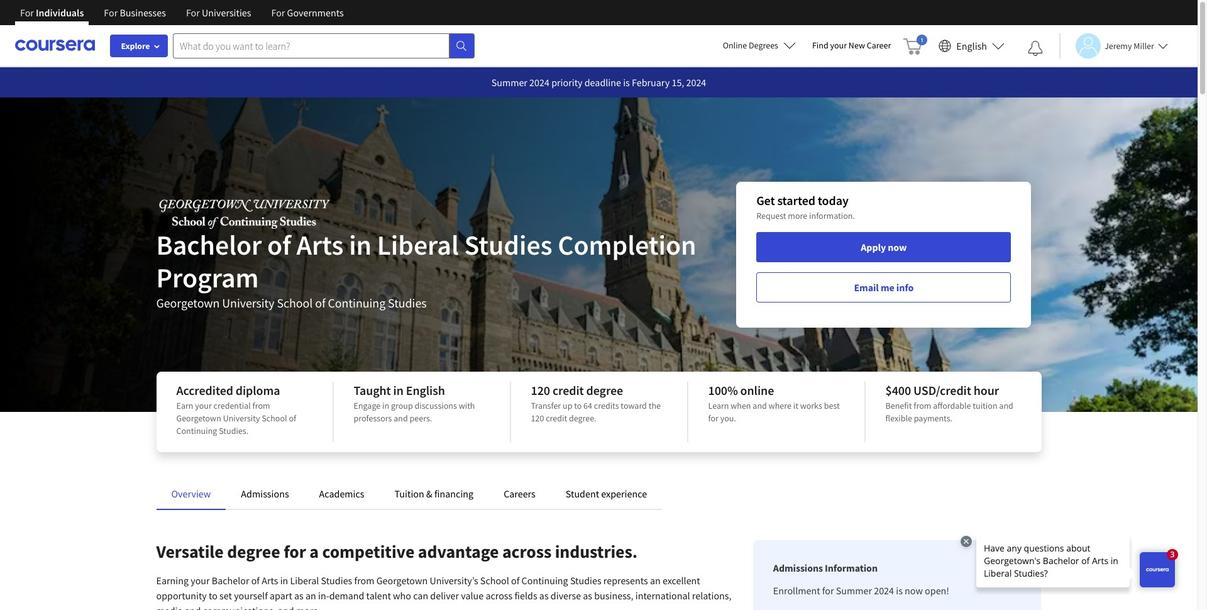 Task type: describe. For each thing, give the bounding box(es) containing it.
set
[[220, 589, 232, 602]]

0 vertical spatial an
[[650, 574, 661, 587]]

for governments
[[271, 6, 344, 19]]

businesses
[[120, 6, 166, 19]]

more.
[[296, 604, 321, 610]]

school inside earning your bachelor of arts in liberal studies from georgetown university's school of continuing studies represents an excellent opportunity to set yourself apart as an in-demand talent who can deliver value across fields as diverse as business, international relations, media and communications, and more.
[[480, 574, 509, 587]]

affordable
[[933, 400, 971, 411]]

find
[[812, 40, 829, 51]]

value
[[461, 589, 484, 602]]

academics link
[[319, 487, 364, 500]]

credential
[[214, 400, 251, 411]]

your inside the accredited diploma earn your credential from georgetown university school of continuing studies.
[[195, 400, 212, 411]]

versatile
[[156, 540, 224, 563]]

1 as from the left
[[294, 589, 304, 602]]

2 120 from the top
[[531, 413, 544, 424]]

bachelor of arts in liberal studies completion program georgetown university school of continuing studies
[[156, 228, 697, 311]]

15,
[[672, 76, 684, 89]]

for inside '100% online learn when and where it works best for you.'
[[708, 413, 719, 424]]

professors
[[354, 413, 392, 424]]

and inside $400 usd/credit hour benefit from affordable tuition and flexible payments.
[[1000, 400, 1014, 411]]

completion
[[558, 228, 697, 262]]

transfer
[[531, 400, 561, 411]]

earning your bachelor of arts in liberal studies from georgetown university's school of continuing studies represents an excellent opportunity to set yourself apart as an in-demand talent who can deliver value across fields as diverse as business, international relations, media and communications, and more.
[[156, 574, 732, 610]]

earn
[[176, 400, 193, 411]]

who
[[393, 589, 411, 602]]

deliver
[[430, 589, 459, 602]]

accredited
[[176, 382, 233, 398]]

explore
[[121, 40, 150, 52]]

to inside 120 credit degree transfer up to 64 credits toward the 120 credit degree.
[[574, 400, 582, 411]]

64
[[584, 400, 592, 411]]

best
[[824, 400, 840, 411]]

degree inside 120 credit degree transfer up to 64 credits toward the 120 credit degree.
[[586, 382, 623, 398]]

for for businesses
[[104, 6, 118, 19]]

payments.
[[914, 413, 953, 424]]

today
[[818, 192, 849, 208]]

school inside the accredited diploma earn your credential from georgetown university school of continuing studies.
[[262, 413, 287, 424]]

continuing inside 'bachelor of arts in liberal studies completion program georgetown university school of continuing studies'
[[328, 295, 386, 311]]

information
[[825, 562, 878, 574]]

georgetown inside the accredited diploma earn your credential from georgetown university school of continuing studies.
[[176, 413, 221, 424]]

0 horizontal spatial for
[[284, 540, 306, 563]]

jeremy miller button
[[1060, 33, 1168, 58]]

continuing inside the accredited diploma earn your credential from georgetown university school of continuing studies.
[[176, 425, 217, 436]]

email me info
[[854, 281, 914, 294]]

university inside the accredited diploma earn your credential from georgetown university school of continuing studies.
[[223, 413, 260, 424]]

admissions for admissions information
[[773, 562, 823, 574]]

english inside button
[[957, 39, 987, 52]]

enrollment
[[773, 584, 820, 597]]

now inside button
[[888, 241, 907, 253]]

from inside $400 usd/credit hour benefit from affordable tuition and flexible payments.
[[914, 400, 932, 411]]

deadline
[[585, 76, 621, 89]]

online
[[723, 40, 747, 51]]

coursera image
[[15, 35, 95, 55]]

info
[[897, 281, 914, 294]]

february
[[632, 76, 670, 89]]

What do you want to learn? text field
[[173, 33, 450, 58]]

can
[[413, 589, 428, 602]]

3 as from the left
[[583, 589, 592, 602]]

georgetown inside 'bachelor of arts in liberal studies completion program georgetown university school of continuing studies'
[[156, 295, 220, 311]]

up
[[563, 400, 573, 411]]

100%
[[708, 382, 738, 398]]

learn
[[708, 400, 729, 411]]

benefit
[[886, 400, 912, 411]]

liberal inside earning your bachelor of arts in liberal studies from georgetown university's school of continuing studies represents an excellent opportunity to set yourself apart as an in-demand talent who can deliver value across fields as diverse as business, international relations, media and communications, and more.
[[290, 574, 319, 587]]

1 vertical spatial credit
[[546, 413, 567, 424]]

find your new career
[[812, 40, 891, 51]]

information.
[[809, 210, 855, 221]]

0 vertical spatial across
[[502, 540, 552, 563]]

new
[[849, 40, 865, 51]]

academics
[[319, 487, 364, 500]]

university's
[[430, 574, 478, 587]]

admissions link
[[241, 487, 289, 500]]

careers link
[[504, 487, 536, 500]]

started
[[778, 192, 816, 208]]

shopping cart: 1 item image
[[904, 35, 928, 55]]

university inside 'bachelor of arts in liberal studies completion program georgetown university school of continuing studies'
[[222, 295, 275, 311]]

bachelor inside 'bachelor of arts in liberal studies completion program georgetown university school of continuing studies'
[[156, 228, 262, 262]]

media
[[156, 604, 183, 610]]

enrollment for summer 2024 is now open!
[[773, 584, 950, 597]]

it
[[793, 400, 799, 411]]

career
[[867, 40, 891, 51]]

works
[[800, 400, 823, 411]]

you.
[[721, 413, 736, 424]]

$400
[[886, 382, 911, 398]]

overview
[[171, 487, 211, 500]]

financing
[[435, 487, 474, 500]]

student experience
[[566, 487, 647, 500]]

accredited diploma earn your credential from georgetown university school of continuing studies.
[[176, 382, 296, 436]]

a
[[310, 540, 319, 563]]

advantage
[[418, 540, 499, 563]]

email
[[854, 281, 879, 294]]

to inside earning your bachelor of arts in liberal studies from georgetown university's school of continuing studies represents an excellent opportunity to set yourself apart as an in-demand talent who can deliver value across fields as diverse as business, international relations, media and communications, and more.
[[209, 589, 218, 602]]

for for universities
[[186, 6, 200, 19]]

continuing inside earning your bachelor of arts in liberal studies from georgetown university's school of continuing studies represents an excellent opportunity to set yourself apart as an in-demand talent who can deliver value across fields as diverse as business, international relations, media and communications, and more.
[[522, 574, 568, 587]]

and inside taught in english engage in group discussions with professors and peers.
[[394, 413, 408, 424]]

tuition
[[395, 487, 424, 500]]

group
[[391, 400, 413, 411]]

communications,
[[203, 604, 276, 610]]

online degrees button
[[713, 31, 806, 59]]

in-
[[318, 589, 329, 602]]

engage
[[354, 400, 381, 411]]

talent
[[366, 589, 391, 602]]

is for february
[[623, 76, 630, 89]]



Task type: vqa. For each thing, say whether or not it's contained in the screenshot.
Introduction
no



Task type: locate. For each thing, give the bounding box(es) containing it.
to left 64
[[574, 400, 582, 411]]

apply now
[[861, 241, 907, 253]]

1 vertical spatial is
[[896, 584, 903, 597]]

0 vertical spatial is
[[623, 76, 630, 89]]

degree up yourself on the left bottom
[[227, 540, 280, 563]]

taught in english engage in group discussions with professors and peers.
[[354, 382, 475, 424]]

2024 left priority
[[530, 76, 550, 89]]

and
[[753, 400, 767, 411], [1000, 400, 1014, 411], [394, 413, 408, 424], [185, 604, 201, 610], [278, 604, 294, 610]]

2 horizontal spatial 2024
[[874, 584, 894, 597]]

0 horizontal spatial is
[[623, 76, 630, 89]]

get started today request more information.
[[757, 192, 855, 221]]

2 horizontal spatial for
[[822, 584, 834, 597]]

careers
[[504, 487, 536, 500]]

1 for from the left
[[20, 6, 34, 19]]

continuing
[[328, 295, 386, 311], [176, 425, 217, 436], [522, 574, 568, 587]]

1 horizontal spatial continuing
[[328, 295, 386, 311]]

as up more.
[[294, 589, 304, 602]]

120 up transfer
[[531, 382, 550, 398]]

1 horizontal spatial for
[[708, 413, 719, 424]]

1 vertical spatial for
[[284, 540, 306, 563]]

find your new career link
[[806, 38, 898, 53]]

2 horizontal spatial as
[[583, 589, 592, 602]]

1 horizontal spatial liberal
[[377, 228, 459, 262]]

1 vertical spatial now
[[905, 584, 923, 597]]

now right apply
[[888, 241, 907, 253]]

relations,
[[692, 589, 732, 602]]

1 120 from the top
[[531, 382, 550, 398]]

banner navigation
[[10, 0, 354, 35]]

georgetown university school of continuing studies logo image
[[156, 197, 332, 229]]

0 vertical spatial continuing
[[328, 295, 386, 311]]

1 vertical spatial to
[[209, 589, 218, 602]]

peers.
[[410, 413, 432, 424]]

0 horizontal spatial english
[[406, 382, 445, 398]]

from up the talent
[[354, 574, 374, 587]]

for businesses
[[104, 6, 166, 19]]

0 vertical spatial to
[[574, 400, 582, 411]]

for left businesses at top
[[104, 6, 118, 19]]

in inside earning your bachelor of arts in liberal studies from georgetown university's school of continuing studies represents an excellent opportunity to set yourself apart as an in-demand talent who can deliver value across fields as diverse as business, international relations, media and communications, and more.
[[280, 574, 288, 587]]

$400 usd/credit hour benefit from affordable tuition and flexible payments.
[[886, 382, 1014, 424]]

1 vertical spatial english
[[406, 382, 445, 398]]

1 horizontal spatial from
[[354, 574, 374, 587]]

0 horizontal spatial to
[[209, 589, 218, 602]]

2 for from the left
[[104, 6, 118, 19]]

for left individuals
[[20, 6, 34, 19]]

2 vertical spatial continuing
[[522, 574, 568, 587]]

your up opportunity
[[191, 574, 210, 587]]

competitive
[[322, 540, 415, 563]]

admissions
[[241, 487, 289, 500], [773, 562, 823, 574]]

credit down transfer
[[546, 413, 567, 424]]

school
[[277, 295, 313, 311], [262, 413, 287, 424], [480, 574, 509, 587]]

toward
[[621, 400, 647, 411]]

2 horizontal spatial from
[[914, 400, 932, 411]]

120
[[531, 382, 550, 398], [531, 413, 544, 424]]

school inside 'bachelor of arts in liberal studies completion program georgetown university school of continuing studies'
[[277, 295, 313, 311]]

arts inside earning your bachelor of arts in liberal studies from georgetown university's school of continuing studies represents an excellent opportunity to set yourself apart as an in-demand talent who can deliver value across fields as diverse as business, international relations, media and communications, and more.
[[262, 574, 278, 587]]

1 vertical spatial georgetown
[[176, 413, 221, 424]]

your for new
[[830, 40, 847, 51]]

0 vertical spatial bachelor
[[156, 228, 262, 262]]

and inside '100% online learn when and where it works best for you.'
[[753, 400, 767, 411]]

fields
[[515, 589, 537, 602]]

now
[[888, 241, 907, 253], [905, 584, 923, 597]]

0 vertical spatial degree
[[586, 382, 623, 398]]

2024 down information
[[874, 584, 894, 597]]

credits
[[594, 400, 619, 411]]

1 horizontal spatial is
[[896, 584, 903, 597]]

summer left priority
[[492, 76, 528, 89]]

open!
[[925, 584, 950, 597]]

and down online
[[753, 400, 767, 411]]

for left the universities
[[186, 6, 200, 19]]

for down admissions information
[[822, 584, 834, 597]]

jeremy miller
[[1105, 40, 1155, 51]]

1 horizontal spatial admissions
[[773, 562, 823, 574]]

0 vertical spatial summer
[[492, 76, 528, 89]]

bachelor
[[156, 228, 262, 262], [212, 574, 249, 587]]

from
[[253, 400, 270, 411], [914, 400, 932, 411], [354, 574, 374, 587]]

4 for from the left
[[271, 6, 285, 19]]

0 horizontal spatial arts
[[262, 574, 278, 587]]

online degrees
[[723, 40, 779, 51]]

when
[[731, 400, 751, 411]]

1 horizontal spatial english
[[957, 39, 987, 52]]

0 vertical spatial school
[[277, 295, 313, 311]]

industries.
[[555, 540, 638, 563]]

0 horizontal spatial liberal
[[290, 574, 319, 587]]

0 vertical spatial arts
[[297, 228, 344, 262]]

from down diploma
[[253, 400, 270, 411]]

for down "learn" at the right bottom of the page
[[708, 413, 719, 424]]

120 down transfer
[[531, 413, 544, 424]]

an up international on the bottom of the page
[[650, 574, 661, 587]]

english right shopping cart: 1 item image
[[957, 39, 987, 52]]

bachelor inside earning your bachelor of arts in liberal studies from georgetown university's school of continuing studies represents an excellent opportunity to set yourself apart as an in-demand talent who can deliver value across fields as diverse as business, international relations, media and communications, and more.
[[212, 574, 249, 587]]

of
[[267, 228, 291, 262], [315, 295, 326, 311], [289, 413, 296, 424], [251, 574, 260, 587], [511, 574, 520, 587]]

an
[[650, 574, 661, 587], [306, 589, 316, 602]]

business,
[[594, 589, 634, 602]]

online
[[741, 382, 774, 398]]

2024 right 15,
[[686, 76, 706, 89]]

as
[[294, 589, 304, 602], [539, 589, 549, 602], [583, 589, 592, 602]]

0 vertical spatial now
[[888, 241, 907, 253]]

to left set
[[209, 589, 218, 602]]

me
[[881, 281, 895, 294]]

1 vertical spatial bachelor
[[212, 574, 249, 587]]

0 horizontal spatial 2024
[[530, 76, 550, 89]]

university
[[222, 295, 275, 311], [223, 413, 260, 424]]

is left open!
[[896, 584, 903, 597]]

0 vertical spatial 120
[[531, 382, 550, 398]]

your right find
[[830, 40, 847, 51]]

for left governments
[[271, 6, 285, 19]]

1 horizontal spatial an
[[650, 574, 661, 587]]

0 vertical spatial liberal
[[377, 228, 459, 262]]

your inside earning your bachelor of arts in liberal studies from georgetown university's school of continuing studies represents an excellent opportunity to set yourself apart as an in-demand talent who can deliver value across fields as diverse as business, international relations, media and communications, and more.
[[191, 574, 210, 587]]

diploma
[[236, 382, 280, 398]]

for
[[20, 6, 34, 19], [104, 6, 118, 19], [186, 6, 200, 19], [271, 6, 285, 19]]

opportunity
[[156, 589, 207, 602]]

from inside the accredited diploma earn your credential from georgetown university school of continuing studies.
[[253, 400, 270, 411]]

2 as from the left
[[539, 589, 549, 602]]

jeremy
[[1105, 40, 1132, 51]]

2 vertical spatial school
[[480, 574, 509, 587]]

as right diverse
[[583, 589, 592, 602]]

2 vertical spatial georgetown
[[376, 574, 428, 587]]

None search field
[[173, 33, 475, 58]]

0 vertical spatial georgetown
[[156, 295, 220, 311]]

0 horizontal spatial as
[[294, 589, 304, 602]]

as right fields
[[539, 589, 549, 602]]

show notifications image
[[1028, 41, 1043, 56]]

flexible
[[886, 413, 912, 424]]

and down opportunity
[[185, 604, 201, 610]]

tuition & financing
[[395, 487, 474, 500]]

0 horizontal spatial summer
[[492, 76, 528, 89]]

miller
[[1134, 40, 1155, 51]]

hour
[[974, 382, 999, 398]]

degree up credits
[[586, 382, 623, 398]]

your for bachelor
[[191, 574, 210, 587]]

individuals
[[36, 6, 84, 19]]

demand
[[329, 589, 364, 602]]

1 vertical spatial summer
[[836, 584, 872, 597]]

of inside the accredited diploma earn your credential from georgetown university school of continuing studies.
[[289, 413, 296, 424]]

georgetown inside earning your bachelor of arts in liberal studies from georgetown university's school of continuing studies represents an excellent opportunity to set yourself apart as an in-demand talent who can deliver value across fields as diverse as business, international relations, media and communications, and more.
[[376, 574, 428, 587]]

with
[[459, 400, 475, 411]]

and down group
[[394, 413, 408, 424]]

international
[[636, 589, 690, 602]]

for for individuals
[[20, 6, 34, 19]]

your down accredited
[[195, 400, 212, 411]]

now left open!
[[905, 584, 923, 597]]

0 vertical spatial university
[[222, 295, 275, 311]]

1 vertical spatial across
[[486, 589, 513, 602]]

0 horizontal spatial continuing
[[176, 425, 217, 436]]

1 vertical spatial admissions
[[773, 562, 823, 574]]

1 vertical spatial degree
[[227, 540, 280, 563]]

3 for from the left
[[186, 6, 200, 19]]

1 vertical spatial school
[[262, 413, 287, 424]]

1 vertical spatial an
[[306, 589, 316, 602]]

1 vertical spatial liberal
[[290, 574, 319, 587]]

arts inside 'bachelor of arts in liberal studies completion program georgetown university school of continuing studies'
[[297, 228, 344, 262]]

0 vertical spatial english
[[957, 39, 987, 52]]

program
[[156, 260, 259, 295]]

0 vertical spatial for
[[708, 413, 719, 424]]

1 vertical spatial 120
[[531, 413, 544, 424]]

&
[[426, 487, 433, 500]]

english button
[[934, 25, 1010, 66]]

tuition & financing link
[[395, 487, 474, 500]]

and right tuition
[[1000, 400, 1014, 411]]

1 vertical spatial your
[[195, 400, 212, 411]]

is for now
[[896, 584, 903, 597]]

0 vertical spatial your
[[830, 40, 847, 51]]

is
[[623, 76, 630, 89], [896, 584, 903, 597]]

0 horizontal spatial degree
[[227, 540, 280, 563]]

apply now button
[[757, 232, 1012, 262]]

1 horizontal spatial arts
[[297, 228, 344, 262]]

1 vertical spatial arts
[[262, 574, 278, 587]]

english up discussions
[[406, 382, 445, 398]]

for individuals
[[20, 6, 84, 19]]

experience
[[601, 487, 647, 500]]

across inside earning your bachelor of arts in liberal studies from georgetown university's school of continuing studies represents an excellent opportunity to set yourself apart as an in-demand talent who can deliver value across fields as diverse as business, international relations, media and communications, and more.
[[486, 589, 513, 602]]

summer down information
[[836, 584, 872, 597]]

1 vertical spatial university
[[223, 413, 260, 424]]

0 vertical spatial admissions
[[241, 487, 289, 500]]

your inside find your new career link
[[830, 40, 847, 51]]

excellent
[[663, 574, 700, 587]]

2 vertical spatial for
[[822, 584, 834, 597]]

diverse
[[551, 589, 581, 602]]

and down apart
[[278, 604, 294, 610]]

for for governments
[[271, 6, 285, 19]]

degree.
[[569, 413, 597, 424]]

from inside earning your bachelor of arts in liberal studies from georgetown university's school of continuing studies represents an excellent opportunity to set yourself apart as an in-demand talent who can deliver value across fields as diverse as business, international relations, media and communications, and more.
[[354, 574, 374, 587]]

for left a
[[284, 540, 306, 563]]

governments
[[287, 6, 344, 19]]

for
[[708, 413, 719, 424], [284, 540, 306, 563], [822, 584, 834, 597]]

across right value
[[486, 589, 513, 602]]

admissions information
[[773, 562, 878, 574]]

120 credit degree transfer up to 64 credits toward the 120 credit degree.
[[531, 382, 661, 424]]

0 horizontal spatial an
[[306, 589, 316, 602]]

an up more.
[[306, 589, 316, 602]]

100% online learn when and where it works best for you.
[[708, 382, 840, 424]]

1 horizontal spatial degree
[[586, 382, 623, 398]]

across up fields
[[502, 540, 552, 563]]

priority
[[552, 76, 583, 89]]

earning
[[156, 574, 189, 587]]

arts
[[297, 228, 344, 262], [262, 574, 278, 587]]

2 vertical spatial your
[[191, 574, 210, 587]]

2 horizontal spatial continuing
[[522, 574, 568, 587]]

1 horizontal spatial summer
[[836, 584, 872, 597]]

0 horizontal spatial from
[[253, 400, 270, 411]]

to
[[574, 400, 582, 411], [209, 589, 218, 602]]

0 horizontal spatial admissions
[[241, 487, 289, 500]]

explore button
[[110, 35, 168, 57]]

english inside taught in english engage in group discussions with professors and peers.
[[406, 382, 445, 398]]

student experience link
[[566, 487, 647, 500]]

discussions
[[415, 400, 457, 411]]

0 vertical spatial credit
[[553, 382, 584, 398]]

1 vertical spatial continuing
[[176, 425, 217, 436]]

1 horizontal spatial to
[[574, 400, 582, 411]]

1 horizontal spatial as
[[539, 589, 549, 602]]

is right deadline
[[623, 76, 630, 89]]

credit up up
[[553, 382, 584, 398]]

studies
[[464, 228, 552, 262], [388, 295, 427, 311], [321, 574, 352, 587], [570, 574, 602, 587]]

admissions for admissions
[[241, 487, 289, 500]]

in inside 'bachelor of arts in liberal studies completion program georgetown university school of continuing studies'
[[349, 228, 372, 262]]

from up payments.
[[914, 400, 932, 411]]

overview link
[[171, 487, 211, 500]]

1 horizontal spatial 2024
[[686, 76, 706, 89]]

student
[[566, 487, 599, 500]]

liberal inside 'bachelor of arts in liberal studies completion program georgetown university school of continuing studies'
[[377, 228, 459, 262]]



